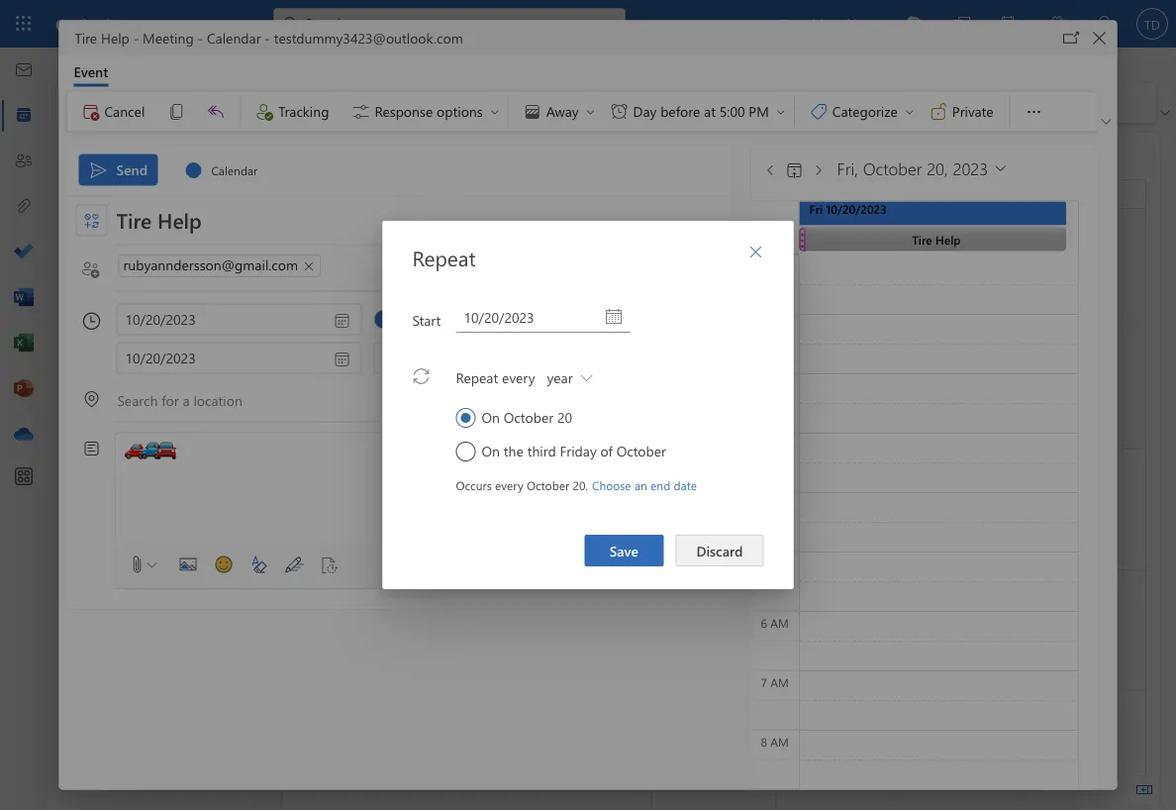 Task type: locate. For each thing, give the bounding box(es) containing it.
1 horizontal spatial 10 button
[[206, 339, 230, 362]]

1 horizontal spatial 9
[[187, 343, 193, 358]]

10 button
[[123, 228, 147, 252], [206, 339, 230, 362]]

8 button right the '7' button
[[151, 339, 174, 362]]

0 horizontal spatial 5
[[187, 204, 193, 220]]

0 horizontal spatial 27
[[211, 287, 224, 303]]

0 vertical spatial 9
[[104, 232, 110, 248]]

1 vertical spatial 14
[[1031, 334, 1046, 353]]

1 vertical spatial 24
[[537, 575, 552, 593]]

mail image
[[14, 60, 34, 80]]

choose
[[592, 477, 631, 493]]

1 vertical spatial 19
[[784, 455, 799, 473]]

1 vertical spatial 7
[[131, 343, 138, 358]]

october up monday element
[[95, 143, 146, 161]]

3 button
[[123, 200, 147, 224]]

1 horizontal spatial 5
[[784, 214, 792, 232]]

9 for the left 9 button
[[104, 232, 110, 248]]

0 horizontal spatial 1 button
[[67, 200, 91, 224]]

my
[[96, 443, 116, 462]]

1 horizontal spatial 12
[[784, 334, 799, 353]]

of
[[601, 442, 613, 460]]

0 horizontal spatial 28
[[239, 287, 252, 303]]

0 horizontal spatial 23
[[101, 287, 113, 303]]

0 vertical spatial 12
[[184, 232, 197, 248]]

15 button
[[67, 255, 91, 279]]

31 button
[[123, 311, 147, 335]]

1 vertical spatial every
[[495, 477, 524, 493]]

1 on from the top
[[482, 408, 500, 426]]

3 inside button
[[131, 204, 138, 220]]

2  from the top
[[65, 447, 79, 460]]

t right wednesday element on the left of the page
[[187, 176, 193, 192]]

1 down 25 button at left top
[[159, 315, 166, 331]]

2 t from the left
[[187, 176, 193, 192]]

 left my
[[65, 447, 79, 460]]

17 right 16
[[128, 259, 141, 275]]

23 button
[[95, 283, 119, 307]]

20 down 13 button
[[211, 259, 224, 275]]

s for saturday "element"
[[242, 176, 249, 192]]

1 vertical spatial 8 button
[[151, 339, 174, 362]]

1 button down 25 button at left top
[[151, 311, 174, 335]]

tire help button
[[900, 480, 1015, 504]]


[[490, 93, 510, 113]]

20 up the "tire help" 'button'
[[908, 455, 923, 473]]

11
[[156, 232, 169, 248], [239, 343, 252, 358]]

1 vertical spatial 11 button
[[234, 339, 257, 362]]

0 vertical spatial 10 button
[[123, 228, 147, 252]]

powerpoint image
[[14, 379, 34, 399]]

tire
[[937, 484, 957, 500]]

s inside sunday element
[[76, 176, 82, 192]]

0 vertical spatial 9 button
[[95, 228, 119, 252]]

1 vertical spatial 23
[[414, 575, 429, 593]]

tab list containing home
[[98, 48, 285, 78]]

t for 'thursday' element
[[187, 176, 193, 192]]

11 button
[[151, 228, 174, 252], [234, 339, 257, 362]]

0 vertical spatial 8 button
[[67, 228, 91, 252]]

share group
[[773, 83, 927, 119]]

20 up on the third friday of october on the bottom of page
[[557, 408, 572, 426]]

7 down the 31 on the top left of the page
[[131, 343, 138, 358]]

26
[[184, 287, 197, 303], [784, 575, 799, 593]]

friday up 6 at the right of page
[[908, 187, 939, 203]]

0 vertical spatial repeat
[[412, 244, 476, 271]]

1 vertical spatial 12
[[784, 334, 799, 353]]

0 horizontal spatial help
[[241, 53, 270, 72]]

18
[[157, 259, 168, 275], [661, 455, 674, 473]]

1 horizontal spatial friday
[[908, 187, 939, 203]]

help
[[241, 53, 270, 72], [960, 484, 985, 500]]

tuesday element
[[121, 170, 149, 198]]

october up an
[[617, 442, 666, 460]]

1 s from the left
[[76, 176, 82, 192]]

1 horizontal spatial 13
[[908, 334, 923, 353]]

monday element
[[93, 170, 121, 198]]

meet
[[811, 13, 843, 32]]

every up on october 20
[[502, 368, 535, 386]]

repeat for repeat
[[412, 244, 476, 271]]

0 horizontal spatial 24
[[128, 287, 141, 303]]

on for on october 20
[[482, 408, 500, 426]]

0 horizontal spatial 2 button
[[95, 200, 119, 224]]

25 inside button
[[156, 287, 169, 303]]

3
[[131, 204, 138, 220], [537, 214, 545, 232], [908, 696, 915, 714]]

saturday element
[[232, 170, 259, 198]]

4 inside button
[[159, 204, 166, 220]]

occurs
[[456, 477, 492, 493]]

28 inside button
[[239, 287, 252, 303]]

files image
[[14, 197, 34, 217]]

0 horizontal spatial 8 button
[[67, 228, 91, 252]]

s right friday element at the left of page
[[242, 176, 249, 192]]

9 down "26" button on the top of the page
[[187, 343, 193, 358]]

7
[[1031, 214, 1039, 232], [131, 343, 138, 358]]

Start date text field
[[456, 301, 631, 332]]


[[783, 93, 803, 113]]

0 vertical spatial 18
[[157, 259, 168, 275]]

1 vertical spatial 21
[[1031, 455, 1046, 473]]

on left 'the'
[[482, 442, 500, 460]]

2 horizontal spatial 20
[[908, 455, 923, 473]]

help inside button
[[241, 53, 270, 72]]

21 button
[[234, 255, 257, 279]]

26 inside button
[[184, 287, 197, 303]]

11 button up 18 cell
[[151, 228, 174, 252]]

0 horizontal spatial 12
[[184, 232, 197, 248]]

0 horizontal spatial 9 button
[[95, 228, 119, 252]]

0 vertical spatial 25
[[156, 287, 169, 303]]

0 horizontal spatial 10
[[128, 232, 141, 248]]

outlook banner
[[0, 0, 1176, 48]]

1 vertical spatial friday
[[560, 442, 597, 460]]

0 vertical spatial 14
[[239, 232, 252, 248]]

every down 'the'
[[495, 477, 524, 493]]

repeat dialog
[[0, 0, 1176, 810]]

repeat right 
[[456, 368, 498, 386]]

0 horizontal spatial 20
[[211, 259, 224, 275]]

11 up 18 cell
[[156, 232, 169, 248]]

discard button
[[676, 535, 764, 566]]

1 horizontal spatial s
[[242, 176, 249, 192]]

0 vertical spatial 7
[[1031, 214, 1039, 232]]

0 vertical spatial 28
[[239, 287, 252, 303]]

my calendars
[[96, 443, 179, 462]]

october up third
[[504, 408, 554, 426]]

0 horizontal spatial 14
[[239, 232, 252, 248]]

9 button down "26" button on the top of the page
[[178, 339, 202, 362]]

1 vertical spatial 
[[65, 447, 79, 460]]

choose an end date button
[[590, 475, 699, 495]]

0 vertical spatial 17
[[128, 259, 141, 275]]

0 vertical spatial 11 button
[[151, 228, 174, 252]]

19 button
[[178, 255, 202, 279]]

29 button
[[67, 311, 91, 335]]

tab list
[[98, 48, 285, 78]]

1 horizontal spatial 3
[[537, 214, 545, 232]]

10 down 27 button
[[211, 343, 224, 358]]

14
[[239, 232, 252, 248], [1031, 334, 1046, 353]]

1 vertical spatial 1 button
[[151, 311, 174, 335]]

11 button down '28' button
[[234, 339, 257, 362]]

cell down 29 button
[[65, 337, 93, 364]]

25 left "26" button on the top of the page
[[156, 287, 169, 303]]

cell down '28' button
[[232, 309, 259, 337]]

help right view
[[241, 53, 270, 72]]

1  from the top
[[65, 146, 79, 159]]

1 horizontal spatial 8 button
[[151, 339, 174, 362]]

list box
[[49, 434, 274, 555]]


[[64, 480, 81, 497]]

1 vertical spatial help
[[960, 484, 985, 500]]

18 inside button
[[157, 259, 168, 275]]

1 horizontal spatial 8
[[159, 343, 166, 358]]

0 vertical spatial on
[[482, 408, 500, 426]]

excel image
[[14, 334, 34, 354]]

0 horizontal spatial 13
[[211, 232, 224, 248]]

on the third friday of october
[[482, 442, 666, 460]]

add calendar
[[96, 395, 177, 413]]

1 down sunday element at top
[[76, 204, 82, 220]]

on
[[482, 408, 500, 426], [482, 442, 500, 460]]

8 button up the 15
[[67, 228, 91, 252]]

0 horizontal spatial friday
[[560, 442, 597, 460]]

23 inside button
[[101, 287, 113, 303]]

work
[[321, 93, 354, 112]]

4
[[159, 204, 166, 220], [661, 214, 668, 232], [1031, 696, 1039, 714]]

8
[[76, 232, 82, 248], [290, 334, 298, 353], [159, 343, 166, 358]]

1 horizontal spatial 19
[[784, 455, 799, 473]]

2 on from the top
[[482, 442, 500, 460]]

more apps image
[[14, 467, 34, 487]]

1 vertical spatial 2 button
[[178, 311, 202, 335]]

calendar image
[[14, 106, 34, 126]]

0 horizontal spatial 1
[[76, 204, 82, 220]]

28 button
[[234, 283, 257, 307]]

Unit of time field
[[541, 368, 601, 389]]

2 vertical spatial 20
[[908, 455, 923, 473]]

1 vertical spatial repeat
[[456, 368, 498, 386]]

discard
[[697, 541, 743, 560]]

1 button down sunday element at top
[[67, 200, 91, 224]]

16 button
[[95, 255, 119, 279]]

october inside button
[[95, 143, 146, 161]]

october left 20. at left bottom
[[527, 477, 570, 493]]

 up sunday element at top
[[65, 146, 79, 159]]

13 inside 13 button
[[211, 232, 224, 248]]


[[862, 93, 882, 113]]

10 button down the "3" button
[[123, 228, 147, 252]]

2 s from the left
[[242, 176, 249, 192]]

t right m
[[132, 176, 138, 192]]

17 button
[[123, 255, 147, 279]]

0 horizontal spatial 7
[[131, 343, 138, 358]]

11 for 11 button to the bottom
[[239, 343, 252, 358]]

third
[[527, 442, 556, 460]]

1 horizontal spatial 24
[[537, 575, 552, 593]]

1 horizontal spatial 4
[[661, 214, 668, 232]]

0 horizontal spatial 21
[[239, 259, 252, 275]]

0 vertical spatial 
[[65, 146, 79, 159]]

1 horizontal spatial 11 button
[[234, 339, 257, 362]]

wednesday element
[[149, 170, 176, 198]]

1 vertical spatial on
[[482, 442, 500, 460]]

1 horizontal spatial help
[[960, 484, 985, 500]]

0 vertical spatial 13
[[211, 232, 224, 248]]

27 button
[[206, 283, 230, 307]]

27
[[211, 287, 224, 303], [908, 575, 923, 593]]

list box containing my calendars
[[49, 434, 274, 555]]

on down repeat every
[[482, 408, 500, 426]]

5 down thursday
[[784, 214, 792, 232]]

view
[[181, 53, 211, 72]]

s
[[76, 176, 82, 192], [242, 176, 249, 192]]


[[65, 146, 79, 159], [65, 447, 79, 460]]

1 vertical spatial 20
[[557, 408, 572, 426]]

2
[[104, 204, 110, 220], [414, 214, 421, 232], [187, 315, 193, 331], [784, 696, 792, 714]]

0 vertical spatial 23
[[101, 287, 113, 303]]

home
[[113, 53, 151, 72]]

9 for right 9 button
[[187, 343, 193, 358]]

1 button
[[67, 200, 91, 224], [151, 311, 174, 335]]

23
[[101, 287, 113, 303], [414, 575, 429, 593]]

repeat down the monday
[[412, 244, 476, 271]]

show
[[96, 528, 129, 546]]

25 down the save button at the bottom
[[661, 575, 676, 593]]

s left m
[[76, 176, 82, 192]]

year
[[547, 368, 573, 386]]

7 down the saturday at the right top of the page
[[1031, 214, 1039, 232]]

1 vertical spatial 13
[[908, 334, 923, 353]]

left-rail-appbar navigation
[[4, 48, 44, 458]]

25
[[156, 287, 169, 303], [661, 575, 676, 593]]

1 vertical spatial 9 button
[[178, 339, 202, 362]]

s inside saturday "element"
[[242, 176, 249, 192]]

9 up 16 button
[[104, 232, 110, 248]]

list box inside repeat application
[[49, 434, 274, 555]]

5 right 4 button
[[187, 204, 193, 220]]

31
[[128, 315, 141, 331]]

repeat for repeat every
[[456, 368, 498, 386]]

20 inside repeat document
[[557, 408, 572, 426]]

29
[[73, 315, 86, 331]]

0 horizontal spatial 10 button
[[123, 228, 147, 252]]

outlook link
[[55, 0, 114, 48]]

1 vertical spatial 27
[[908, 575, 923, 593]]

1 horizontal spatial 23
[[414, 575, 429, 593]]

1 horizontal spatial 21
[[1031, 455, 1046, 473]]

9 button
[[95, 228, 119, 252], [178, 339, 202, 362]]

1 vertical spatial 9
[[187, 343, 193, 358]]

0 horizontal spatial 19
[[184, 259, 197, 275]]

1 vertical spatial 18
[[661, 455, 674, 473]]

10 button down 27 button
[[206, 339, 230, 362]]

friday left of
[[560, 442, 597, 460]]

2 button left the "3" button
[[95, 200, 119, 224]]

repeat document
[[0, 0, 1176, 810]]

17 right 'the'
[[537, 455, 552, 473]]

0 horizontal spatial 11 button
[[151, 228, 174, 252]]

1 horizontal spatial 18
[[661, 455, 674, 473]]

to do image
[[14, 243, 34, 262]]

1 horizontal spatial t
[[187, 176, 193, 192]]

24
[[128, 287, 141, 303], [537, 575, 552, 593]]

0 vertical spatial 20
[[211, 259, 224, 275]]

0 horizontal spatial t
[[132, 176, 138, 192]]

0 horizontal spatial 26
[[184, 287, 197, 303]]

1 t from the left
[[132, 176, 138, 192]]

10 down the "3" button
[[128, 232, 141, 248]]

18 up end
[[661, 455, 674, 473]]

0 vertical spatial 26
[[184, 287, 197, 303]]

11 down '28' button
[[239, 343, 252, 358]]

help right tire
[[960, 484, 985, 500]]

now
[[847, 13, 875, 32]]

9
[[104, 232, 110, 248], [187, 343, 193, 358]]

2 button down "26" button on the top of the page
[[178, 311, 202, 335]]

october
[[95, 143, 146, 161], [504, 408, 554, 426], [617, 442, 666, 460], [527, 477, 570, 493]]

cell
[[204, 198, 232, 226], [65, 281, 93, 309], [204, 309, 232, 337], [232, 309, 259, 337], [65, 337, 93, 364], [93, 337, 121, 364]]

18 right 17 button
[[157, 259, 168, 275]]

12
[[184, 232, 197, 248], [784, 334, 799, 353]]

11 for leftmost 11 button
[[156, 232, 169, 248]]

1 horizontal spatial 20
[[557, 408, 572, 426]]

help button
[[226, 48, 285, 78]]

1 horizontal spatial 1
[[159, 315, 166, 331]]

1 horizontal spatial 25
[[661, 575, 676, 593]]

 inside dropdown button
[[65, 146, 79, 159]]

9 button up 16 button
[[95, 228, 119, 252]]



Task type: vqa. For each thing, say whether or not it's contained in the screenshot.
 at the right top of the page
yes



Task type: describe. For each thing, give the bounding box(es) containing it.
4 button
[[151, 200, 174, 224]]

people image
[[14, 152, 34, 171]]

8 for leftmost 8 button
[[76, 232, 82, 248]]

1 horizontal spatial 17
[[537, 455, 552, 473]]


[[749, 244, 764, 259]]

week
[[357, 93, 389, 112]]


[[68, 55, 89, 76]]

the
[[504, 442, 524, 460]]

on for on the third friday of october
[[482, 442, 500, 460]]

 button
[[740, 236, 772, 267]]

repeat application
[[0, 0, 1176, 810]]

18 button
[[151, 255, 174, 279]]

s for sunday element at top
[[76, 176, 82, 192]]


[[412, 367, 430, 385]]

26 button
[[178, 283, 202, 307]]

friday element
[[204, 170, 232, 198]]

16
[[101, 259, 113, 275]]

on october 20
[[482, 408, 572, 426]]

 button
[[57, 139, 89, 166]]

home button
[[98, 48, 166, 78]]

 week
[[411, 93, 468, 113]]

1 horizontal spatial 14
[[1031, 334, 1046, 353]]


[[606, 309, 622, 325]]

5 button
[[178, 200, 202, 224]]

onedrive image
[[14, 425, 34, 445]]

1 horizontal spatial 1 button
[[151, 311, 174, 335]]

1 horizontal spatial 26
[[784, 575, 799, 593]]

13 button
[[206, 228, 230, 252]]

20 button
[[206, 255, 230, 279]]

t for tuesday element
[[132, 176, 138, 192]]

2 horizontal spatial 3
[[908, 696, 915, 714]]

view button
[[166, 48, 225, 78]]

7 inside button
[[131, 343, 138, 358]]

cell right '5' button
[[204, 198, 232, 226]]

share
[[806, 93, 841, 112]]

 button
[[58, 49, 98, 82]]

w
[[157, 176, 168, 192]]

14 button
[[234, 228, 257, 252]]

2 horizontal spatial 4
[[1031, 696, 1039, 714]]

 share
[[783, 93, 841, 113]]

thursday element
[[176, 170, 204, 198]]

cell down 27 button
[[204, 309, 232, 337]]

date
[[674, 477, 697, 493]]

save button
[[585, 535, 664, 566]]

24 inside "button"
[[128, 287, 141, 303]]

new group
[[60, 83, 670, 123]]

today
[[315, 146, 352, 164]]

friday inside repeat document
[[560, 442, 597, 460]]

0 vertical spatial 2 button
[[95, 200, 119, 224]]

thursday
[[784, 187, 831, 203]]

 month
[[490, 93, 555, 113]]

12 inside button
[[184, 232, 197, 248]]

print
[[886, 93, 915, 112]]

25 button
[[151, 283, 174, 307]]

27 inside 27 button
[[211, 287, 224, 303]]

 print
[[862, 93, 915, 113]]

1 horizontal spatial 28
[[1031, 575, 1046, 593]]

meet now
[[811, 13, 875, 32]]

cell down 30 button
[[93, 337, 121, 364]]

saturday
[[1031, 187, 1076, 203]]


[[778, 16, 794, 32]]

calendar
[[125, 395, 177, 413]]


[[411, 93, 430, 113]]

18 cell
[[149, 254, 176, 281]]

0 vertical spatial friday
[[908, 187, 939, 203]]

week
[[434, 93, 468, 112]]

save
[[610, 541, 639, 560]]

1 vertical spatial 10 button
[[206, 339, 230, 362]]


[[64, 396, 80, 412]]

5 inside button
[[187, 204, 193, 220]]

tab list inside repeat application
[[98, 48, 285, 78]]

20 inside button
[[211, 259, 224, 275]]

7 button
[[123, 339, 147, 362]]

occurs every october 20. choose an end date
[[456, 477, 697, 493]]

14 inside 14 button
[[239, 232, 252, 248]]

an
[[635, 477, 647, 493]]

sunday element
[[65, 170, 93, 198]]

cell down the 15
[[65, 281, 93, 309]]

24 button
[[123, 283, 147, 307]]

19 inside button
[[184, 259, 197, 275]]

today button
[[294, 140, 373, 171]]

 work week
[[297, 93, 389, 113]]

6
[[908, 214, 915, 232]]

f
[[215, 176, 221, 192]]

month
[[514, 93, 555, 112]]

1 horizontal spatial 9 button
[[178, 339, 202, 362]]

add
[[96, 395, 121, 413]]

12 button
[[178, 228, 202, 252]]

8 for rightmost 8 button
[[159, 343, 166, 358]]

1 horizontal spatial 7
[[1031, 214, 1039, 232]]

20.
[[573, 477, 588, 493]]

show all
[[96, 528, 147, 546]]

1 horizontal spatial 27
[[908, 575, 923, 593]]

october 2023
[[95, 143, 181, 161]]

every for repeat
[[502, 368, 535, 386]]

tuesday
[[537, 187, 578, 203]]

monday
[[414, 187, 456, 203]]

tire help
[[937, 484, 985, 500]]

1 vertical spatial 1
[[159, 315, 166, 331]]

october 2023 button
[[85, 139, 204, 166]]


[[297, 93, 317, 113]]

1 vertical spatial 10
[[211, 343, 224, 358]]

17 inside button
[[128, 259, 141, 275]]

calendars
[[120, 443, 179, 462]]

0 vertical spatial 1 button
[[67, 200, 91, 224]]

21 inside button
[[239, 259, 252, 275]]

sunday
[[290, 187, 328, 203]]

word image
[[14, 288, 34, 308]]

every for occurs
[[495, 477, 524, 493]]

show all button
[[49, 519, 274, 555]]

start
[[412, 310, 441, 329]]

30 button
[[95, 311, 119, 335]]

repeat every
[[456, 368, 535, 386]]

all
[[133, 528, 147, 546]]

1 vertical spatial 25
[[661, 575, 676, 593]]

0 vertical spatial 10
[[128, 232, 141, 248]]

help inside 'button'
[[960, 484, 985, 500]]

2 horizontal spatial 8
[[290, 334, 298, 353]]

30
[[101, 315, 113, 331]]

calendar
[[96, 480, 150, 498]]

outlook
[[55, 13, 114, 34]]

m
[[102, 176, 112, 192]]

22
[[290, 575, 305, 593]]

end
[[651, 477, 671, 493]]



